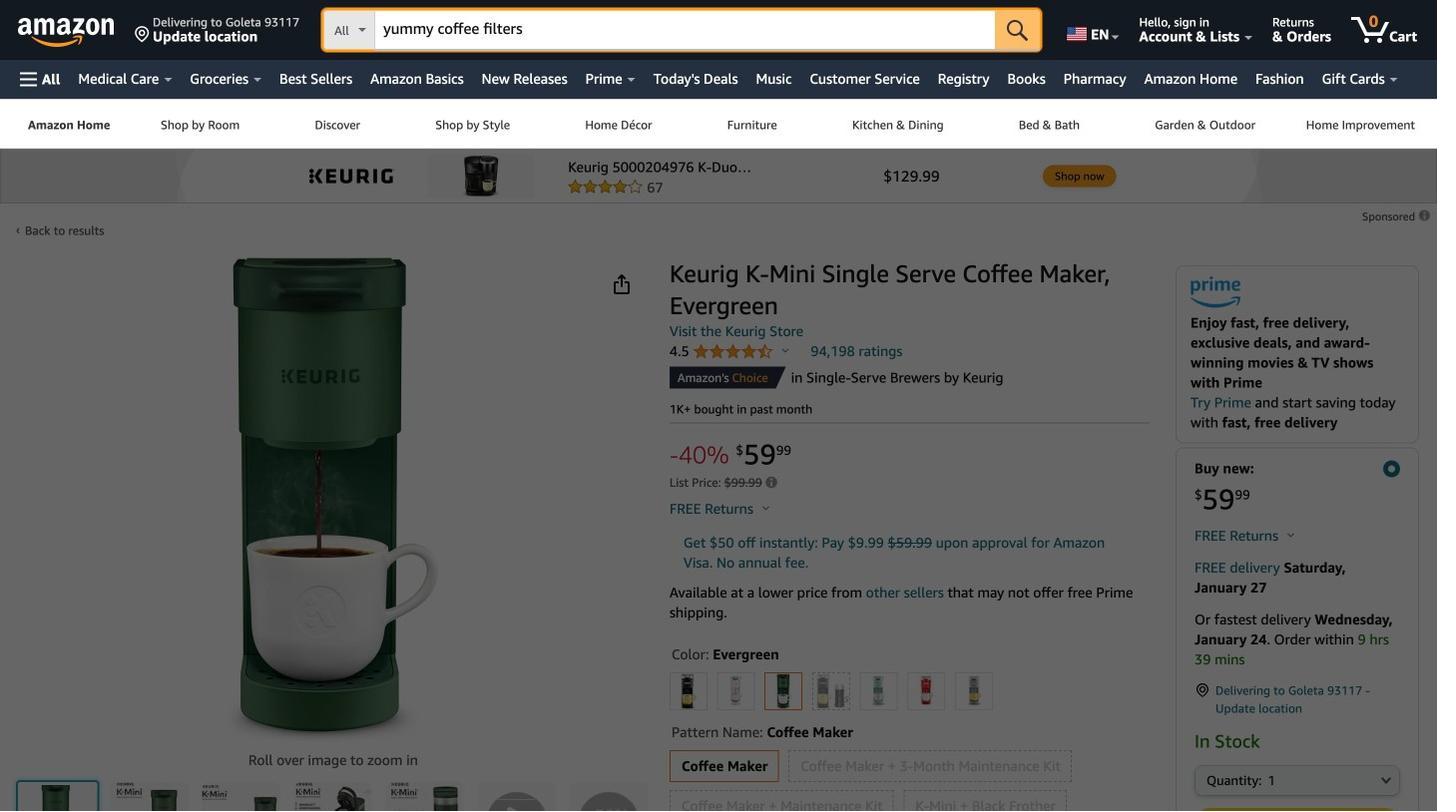 Task type: locate. For each thing, give the bounding box(es) containing it.
None submit
[[995, 10, 1040, 50]]

amazon image
[[18, 18, 115, 48]]

evergreen image
[[766, 674, 802, 710]]

0 vertical spatial option group
[[664, 669, 1150, 715]]

option group
[[664, 669, 1150, 715], [664, 747, 1150, 811]]

dropdown image
[[1381, 776, 1391, 784]]

navigation navigation
[[0, 0, 1437, 149]]

oasis image
[[861, 674, 897, 710]]

amazon prime logo image
[[1191, 276, 1241, 313]]

none submit inside navigation navigation
[[995, 10, 1040, 50]]

dusty rose image
[[718, 674, 754, 710]]

none search field inside navigation navigation
[[323, 10, 1040, 52]]

radio active image
[[1383, 460, 1400, 477]]

1 vertical spatial option group
[[664, 747, 1150, 811]]

Search Amazon text field
[[375, 11, 995, 49]]

black image
[[671, 674, 706, 710]]

1 option group from the top
[[664, 669, 1150, 715]]

None search field
[[323, 10, 1040, 52]]



Task type: vqa. For each thing, say whether or not it's contained in the screenshot.
submit
yes



Task type: describe. For each thing, give the bounding box(es) containing it.
poppy red image
[[908, 674, 944, 710]]

studio gray image
[[956, 674, 992, 710]]

2 option group from the top
[[664, 747, 1150, 811]]



